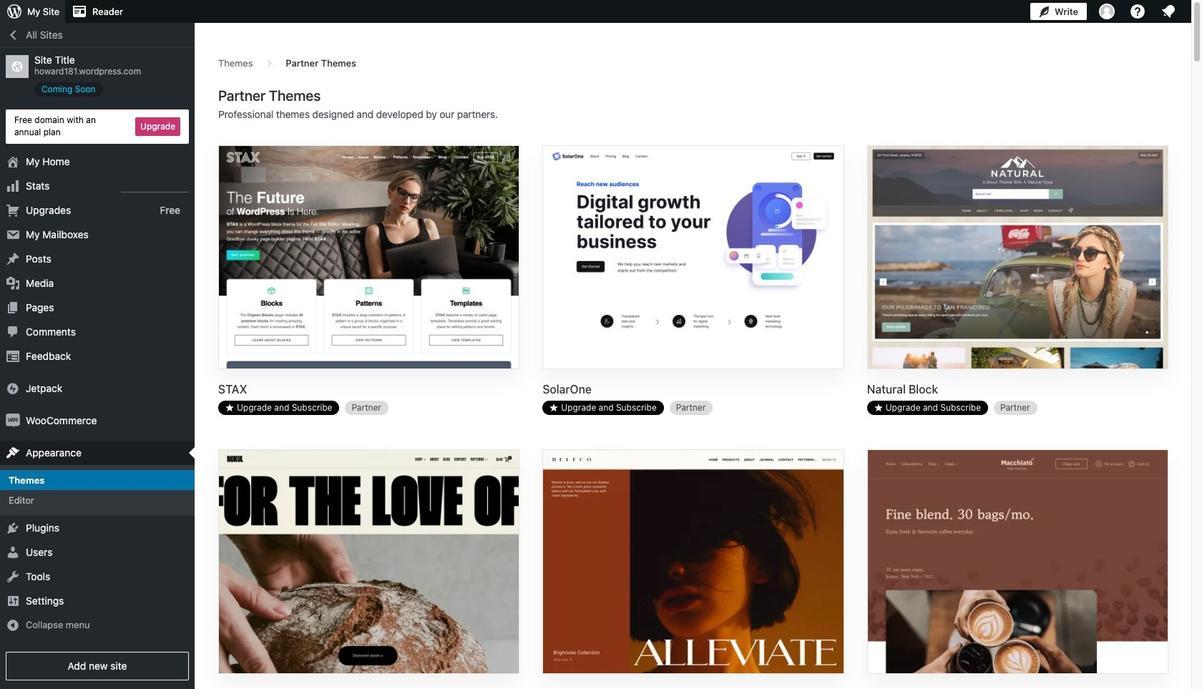 Task type: describe. For each thing, give the bounding box(es) containing it.
attract loyal customers to your personal-care brand with the lovely beleco theme for woocommerce. the minimal design of beleco has a subtle ambiance ideal for beauty and skincare products. image
[[543, 450, 843, 687]]

the macchiato theme is ideal for artisan storefronts. you offer exceptional products you make with care. showcase your products in a theme designed for stores with a smaller inventory that changes regularly. image
[[868, 450, 1168, 687]]

solarone is a fresh, minimal, and professional wordpress block theme. this theme is suitable for corporate business websites or agencies, freelancers and small startups. image
[[543, 146, 843, 371]]

2 img image from the top
[[6, 413, 20, 428]]

stax is a premium block theme for the wordpress full-site editor. the design is clean, versatile, and totally customizable. additionally, the setup wizard provides a super simple installation process — so your site will appear exactly as the demo within moments of activation. image
[[219, 146, 519, 371]]

nokul is a tasty block wordpress theme that will help your pastries and doughs take center stage and get the attention they deserve. thanks to nokul's seamless design, your website visitors will enjoy adding your products to cart and will keep coming back. image
[[219, 450, 519, 687]]



Task type: locate. For each thing, give the bounding box(es) containing it.
1 vertical spatial img image
[[6, 413, 20, 428]]

help image
[[1129, 3, 1146, 20]]

1 img image from the top
[[6, 381, 20, 395]]

my profile image
[[1099, 4, 1115, 19]]

img image
[[6, 381, 20, 395], [6, 413, 20, 428]]

whether you're providing fishing charters or surf adventures, promoting local farmers markets or saving the whales, offering vegan cooking tips or selling organic lip balm — the natural theme is a natural choice for your wordpress website. image
[[868, 146, 1168, 371]]

manage your notifications image
[[1160, 3, 1177, 20]]

0 vertical spatial img image
[[6, 381, 20, 395]]

highest hourly views 0 image
[[121, 183, 189, 192]]



Task type: vqa. For each thing, say whether or not it's contained in the screenshot.
My shopping cart icon
no



